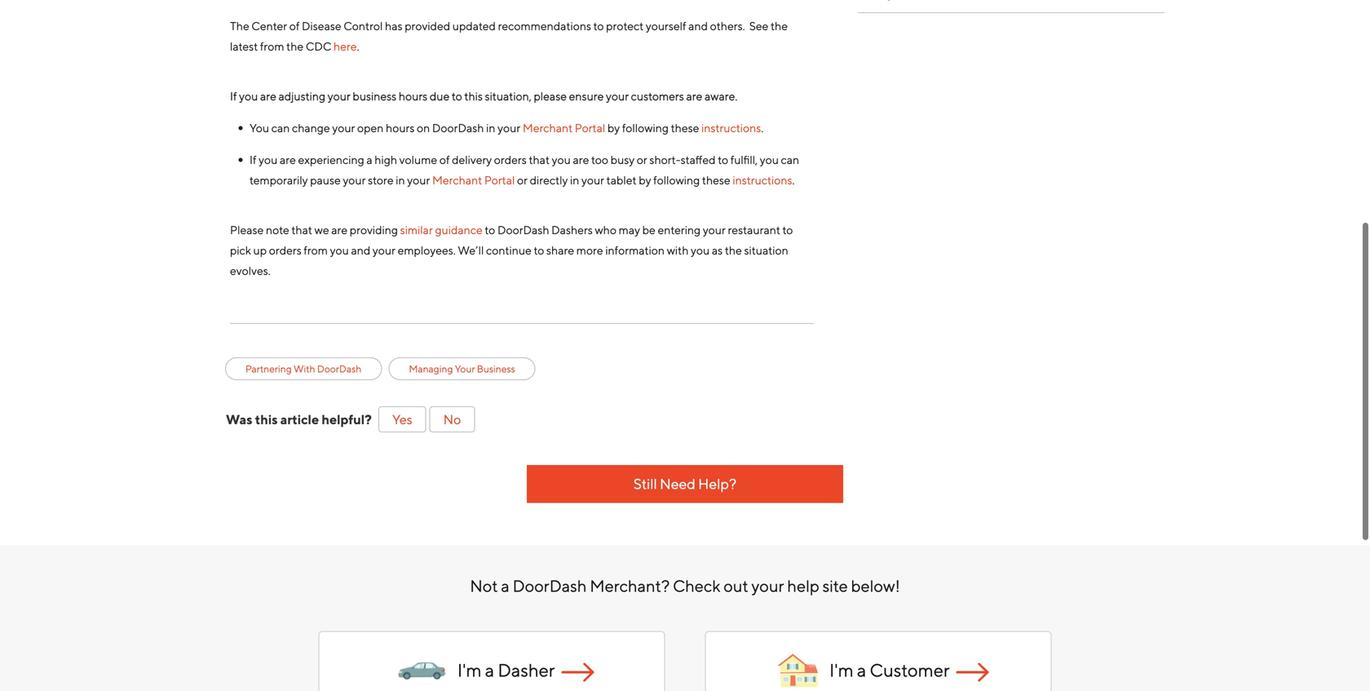 Task type: describe. For each thing, give the bounding box(es) containing it.
you right fulfill,
[[760, 153, 779, 166]]

merchant?
[[590, 576, 670, 595]]

1 vertical spatial portal
[[485, 173, 515, 187]]

a inside if you are experiencing a high volume of delivery orders that you are too busy or short-staffed to fulfill, you can temporarily pause your store in your
[[367, 153, 373, 166]]

change
[[292, 121, 330, 135]]

if you are experiencing a high volume of delivery orders that you are too busy or short-staffed to fulfill, you can temporarily pause your store in your
[[250, 153, 800, 187]]

partnering with doordash
[[246, 363, 362, 374]]

i'm a customer
[[830, 659, 950, 681]]

note
[[266, 223, 289, 237]]

you can change your open hours on doordash in your merchant portal by following these instructions .
[[250, 121, 764, 135]]

your down volume
[[407, 173, 430, 187]]

your
[[455, 363, 475, 374]]

situation,
[[485, 89, 532, 103]]

staffed
[[681, 153, 716, 166]]

guidance
[[435, 223, 483, 237]]

you
[[250, 121, 269, 135]]

instructions link for by following these
[[702, 121, 761, 135]]

open
[[357, 121, 384, 135]]

a for not a doordash merchant? check out your help site below!
[[501, 576, 510, 595]]

we
[[315, 223, 329, 237]]

please note that we are providing similar guidance
[[230, 223, 483, 237]]

doordash inside the to doordash dashers who may be entering your restaurant to pick up orders from you and your employees. we'll continue to share more information with you as the situation evolves.
[[498, 223, 550, 237]]

adjusting
[[279, 89, 326, 103]]

the inside the to doordash dashers who may be entering your restaurant to pick up orders from you and your employees. we'll continue to share more information with you as the situation evolves.
[[725, 244, 742, 257]]

0 vertical spatial by
[[608, 121, 620, 135]]

are up you
[[260, 89, 276, 103]]

2 horizontal spatial in
[[570, 173, 580, 187]]

you down please note that we are providing similar guidance
[[330, 244, 349, 257]]

latest
[[230, 40, 258, 53]]

here link
[[334, 40, 357, 53]]

employees.
[[398, 244, 456, 257]]

i'm a dasher link
[[319, 631, 666, 691]]

no
[[444, 412, 461, 427]]

tablet
[[607, 173, 637, 187]]

a for i'm a customer
[[857, 659, 867, 681]]

not
[[470, 576, 498, 595]]

here
[[334, 40, 357, 53]]

help
[[788, 576, 820, 595]]

to doordash dashers who may be entering your restaurant to pick up orders from you and your employees. we'll continue to share more information with you as the situation evolves.
[[230, 223, 793, 277]]

no button
[[430, 406, 475, 432]]

was this article helpful?
[[226, 412, 372, 427]]

busy
[[611, 153, 635, 166]]

due
[[430, 89, 450, 103]]

with
[[294, 363, 315, 374]]

your up as
[[703, 223, 726, 237]]

not a doordash merchant? check out your help site below!
[[470, 576, 901, 595]]

1 vertical spatial instructions
[[733, 173, 793, 187]]

pick
[[230, 244, 251, 257]]

dashers
[[552, 223, 593, 237]]

article
[[280, 412, 319, 427]]

to inside if you are experiencing a high volume of delivery orders that you are too busy or short-staffed to fulfill, you can temporarily pause your store in your
[[718, 153, 729, 166]]

and inside 'the center of disease control has provided updated recommendations to protect yourself and others.  see the latest from the cdc'
[[689, 19, 708, 33]]

are up temporarily
[[280, 153, 296, 166]]

center
[[252, 19, 287, 33]]

evolves.
[[230, 264, 271, 277]]

customers
[[631, 89, 684, 103]]

0 vertical spatial hours
[[399, 89, 428, 103]]

short-
[[650, 153, 681, 166]]

your left 'store'
[[343, 173, 366, 187]]

1 horizontal spatial in
[[486, 121, 496, 135]]

situation
[[744, 244, 789, 257]]

1 vertical spatial merchant
[[432, 173, 482, 187]]

to up continue
[[485, 223, 495, 237]]

1 horizontal spatial merchant
[[523, 121, 573, 135]]

doordash right not
[[513, 576, 587, 595]]

0 horizontal spatial these
[[671, 121, 700, 135]]

who
[[595, 223, 617, 237]]

on
[[417, 121, 430, 135]]

control
[[344, 19, 383, 33]]

cdc
[[306, 40, 332, 53]]

your down 'situation,'
[[498, 121, 521, 135]]

your right the ensure at the top
[[606, 89, 629, 103]]

1 vertical spatial following
[[654, 173, 700, 187]]

still need help? link
[[527, 465, 844, 503]]

doordash up delivery
[[432, 121, 484, 135]]

partnering
[[246, 363, 292, 374]]

i'm a customer image
[[768, 640, 829, 691]]

fulfill,
[[731, 153, 758, 166]]

1 horizontal spatial this
[[465, 89, 483, 103]]

yes button
[[379, 406, 426, 432]]

we'll
[[458, 244, 484, 257]]

up
[[253, 244, 267, 257]]

0 horizontal spatial the
[[286, 40, 304, 53]]

to left share on the left
[[534, 244, 544, 257]]

1 horizontal spatial portal
[[575, 121, 606, 135]]

below!
[[851, 576, 901, 595]]

store
[[368, 173, 394, 187]]

others.
[[710, 19, 745, 33]]

need
[[660, 475, 696, 492]]

to right due
[[452, 89, 462, 103]]

1 vertical spatial or
[[517, 173, 528, 187]]

if you are adjusting your business hours due to this situation, please ensure your customers are aware.
[[230, 89, 738, 103]]

here .
[[334, 40, 359, 53]]

of inside 'the center of disease control has provided updated recommendations to protect yourself and others.  see the latest from the cdc'
[[289, 19, 300, 33]]

be
[[643, 223, 656, 237]]

check
[[673, 576, 721, 595]]

1 vertical spatial these
[[702, 173, 731, 187]]

out
[[724, 576, 749, 595]]

high
[[375, 153, 397, 166]]

that inside if you are experiencing a high volume of delivery orders that you are too busy or short-staffed to fulfill, you can temporarily pause your store in your
[[529, 153, 550, 166]]

your right out
[[752, 576, 784, 595]]

or inside if you are experiencing a high volume of delivery orders that you are too busy or short-staffed to fulfill, you can temporarily pause your store in your
[[637, 153, 648, 166]]

temporarily
[[250, 173, 308, 187]]

restaurant
[[728, 223, 781, 237]]

still need help?
[[634, 475, 737, 492]]

from inside 'the center of disease control has provided updated recommendations to protect yourself and others.  see the latest from the cdc'
[[260, 40, 284, 53]]

if for if you are adjusting your business hours due to this situation, please ensure your customers are aware.
[[230, 89, 237, 103]]

i'm for i'm a dasher
[[458, 659, 482, 681]]

share
[[547, 244, 574, 257]]

similar
[[400, 223, 433, 237]]

too
[[592, 153, 609, 166]]

are right the 'we'
[[331, 223, 348, 237]]

your left business
[[328, 89, 351, 103]]



Task type: locate. For each thing, give the bounding box(es) containing it.
in down if you are adjusting your business hours due to this situation, please ensure your customers are aware.
[[486, 121, 496, 135]]

from down the 'we'
[[304, 244, 328, 257]]

entering
[[658, 223, 701, 237]]

hours
[[399, 89, 428, 103], [386, 121, 415, 135]]

providing
[[350, 223, 398, 237]]

you up 'directly'
[[552, 153, 571, 166]]

if for if you are experiencing a high volume of delivery orders that you are too busy or short-staffed to fulfill, you can temporarily pause your store in your
[[250, 153, 257, 166]]

managing your business
[[409, 363, 515, 374]]

1 vertical spatial of
[[440, 153, 450, 166]]

to left fulfill,
[[718, 153, 729, 166]]

0 horizontal spatial portal
[[485, 173, 515, 187]]

instructions link down fulfill,
[[733, 173, 793, 187]]

of inside if you are experiencing a high volume of delivery orders that you are too busy or short-staffed to fulfill, you can temporarily pause your store in your
[[440, 153, 450, 166]]

0 vertical spatial portal
[[575, 121, 606, 135]]

a for i'm a dasher
[[485, 659, 495, 681]]

0 vertical spatial merchant
[[523, 121, 573, 135]]

1 vertical spatial instructions link
[[733, 173, 793, 187]]

to inside 'the center of disease control has provided updated recommendations to protect yourself and others.  see the latest from the cdc'
[[594, 19, 604, 33]]

delivery
[[452, 153, 492, 166]]

portal
[[575, 121, 606, 135], [485, 173, 515, 187]]

0 vertical spatial if
[[230, 89, 237, 103]]

instructions down fulfill,
[[733, 173, 793, 187]]

portal down the ensure at the top
[[575, 121, 606, 135]]

a left "dasher"
[[485, 659, 495, 681]]

1 horizontal spatial if
[[250, 153, 257, 166]]

0 horizontal spatial in
[[396, 173, 405, 187]]

1 vertical spatial if
[[250, 153, 257, 166]]

or left 'directly'
[[517, 173, 528, 187]]

managing
[[409, 363, 453, 374]]

these down 'staffed'
[[702, 173, 731, 187]]

disease
[[302, 19, 342, 33]]

if down the latest
[[230, 89, 237, 103]]

0 horizontal spatial and
[[351, 244, 371, 257]]

0 vertical spatial of
[[289, 19, 300, 33]]

1 i'm from the left
[[458, 659, 482, 681]]

0 horizontal spatial i'm
[[458, 659, 482, 681]]

protect
[[606, 19, 644, 33]]

0 horizontal spatial if
[[230, 89, 237, 103]]

from
[[260, 40, 284, 53], [304, 244, 328, 257]]

i'm right i'm a customer image
[[830, 659, 854, 681]]

doordash right with
[[317, 363, 362, 374]]

instructions link
[[702, 121, 761, 135], [733, 173, 793, 187]]

following down short-
[[654, 173, 700, 187]]

doordash up continue
[[498, 223, 550, 237]]

1 horizontal spatial i'm
[[830, 659, 854, 681]]

business
[[353, 89, 397, 103]]

experiencing
[[298, 153, 364, 166]]

aware.
[[705, 89, 738, 103]]

instructions
[[702, 121, 761, 135], [733, 173, 793, 187]]

1 vertical spatial merchant portal link
[[432, 173, 515, 187]]

hours left due
[[399, 89, 428, 103]]

0 vertical spatial that
[[529, 153, 550, 166]]

merchant portal link down please
[[523, 121, 606, 135]]

0 horizontal spatial this
[[255, 412, 278, 427]]

or right busy
[[637, 153, 648, 166]]

if inside if you are experiencing a high volume of delivery orders that you are too busy or short-staffed to fulfill, you can temporarily pause your store in your
[[250, 153, 257, 166]]

ensure
[[569, 89, 604, 103]]

of right volume
[[440, 153, 450, 166]]

this right 'was'
[[255, 412, 278, 427]]

orders inside if you are experiencing a high volume of delivery orders that you are too busy or short-staffed to fulfill, you can temporarily pause your store in your
[[494, 153, 527, 166]]

can right fulfill,
[[781, 153, 800, 166]]

1 horizontal spatial that
[[529, 153, 550, 166]]

site
[[823, 576, 848, 595]]

1 vertical spatial hours
[[386, 121, 415, 135]]

0 vertical spatial instructions link
[[702, 121, 761, 135]]

0 horizontal spatial merchant portal link
[[432, 173, 515, 187]]

was
[[226, 412, 252, 427]]

1 vertical spatial the
[[286, 40, 304, 53]]

1 horizontal spatial the
[[725, 244, 742, 257]]

2 vertical spatial .
[[793, 173, 795, 187]]

1 horizontal spatial can
[[781, 153, 800, 166]]

and inside the to doordash dashers who may be entering your restaurant to pick up orders from you and your employees. we'll continue to share more information with you as the situation evolves.
[[351, 244, 371, 257]]

1 vertical spatial and
[[351, 244, 371, 257]]

that
[[529, 153, 550, 166], [292, 223, 312, 237]]

i'm a dasher
[[458, 659, 555, 681]]

merchant down delivery
[[432, 173, 482, 187]]

i'm a dasher image
[[390, 632, 451, 691]]

a right not
[[501, 576, 510, 595]]

to left protect
[[594, 19, 604, 33]]

1 vertical spatial this
[[255, 412, 278, 427]]

orders inside the to doordash dashers who may be entering your restaurant to pick up orders from you and your employees. we'll continue to share more information with you as the situation evolves.
[[269, 244, 302, 257]]

helpful?
[[322, 412, 372, 427]]

orders down you can change your open hours on doordash in your merchant portal by following these instructions .
[[494, 153, 527, 166]]

you
[[239, 89, 258, 103], [259, 153, 278, 166], [552, 153, 571, 166], [760, 153, 779, 166], [330, 244, 349, 257], [691, 244, 710, 257]]

0 vertical spatial can
[[271, 121, 290, 135]]

0 vertical spatial .
[[357, 40, 359, 53]]

you left as
[[691, 244, 710, 257]]

provided
[[405, 19, 450, 33]]

0 vertical spatial this
[[465, 89, 483, 103]]

volume
[[400, 153, 437, 166]]

are
[[260, 89, 276, 103], [686, 89, 703, 103], [280, 153, 296, 166], [573, 153, 589, 166], [331, 223, 348, 237]]

hours left on at the top left of the page
[[386, 121, 415, 135]]

managing your business link
[[409, 361, 515, 376]]

1 horizontal spatial orders
[[494, 153, 527, 166]]

i'm a customer link
[[705, 631, 1052, 691]]

in inside if you are experiencing a high volume of delivery orders that you are too busy or short-staffed to fulfill, you can temporarily pause your store in your
[[396, 173, 405, 187]]

1 vertical spatial can
[[781, 153, 800, 166]]

2 horizontal spatial .
[[793, 173, 795, 187]]

0 vertical spatial following
[[622, 121, 669, 135]]

0 vertical spatial instructions
[[702, 121, 761, 135]]

and left others.
[[689, 19, 708, 33]]

merchant portal link for or directly in your tablet by following these
[[432, 173, 515, 187]]

can inside if you are experiencing a high volume of delivery orders that you are too busy or short-staffed to fulfill, you can temporarily pause your store in your
[[781, 153, 800, 166]]

these
[[671, 121, 700, 135], [702, 173, 731, 187]]

customer
[[870, 659, 950, 681]]

or
[[637, 153, 648, 166], [517, 173, 528, 187]]

these up 'staffed'
[[671, 121, 700, 135]]

0 horizontal spatial .
[[357, 40, 359, 53]]

doordash
[[432, 121, 484, 135], [498, 223, 550, 237], [317, 363, 362, 374], [513, 576, 587, 595]]

merchant portal link for by following these
[[523, 121, 606, 135]]

information
[[606, 244, 665, 257]]

1 horizontal spatial .
[[761, 121, 764, 135]]

1 vertical spatial by
[[639, 173, 651, 187]]

are left aware.
[[686, 89, 703, 103]]

can
[[271, 121, 290, 135], [781, 153, 800, 166]]

0 vertical spatial these
[[671, 121, 700, 135]]

in
[[486, 121, 496, 135], [396, 173, 405, 187], [570, 173, 580, 187]]

the
[[771, 19, 788, 33], [286, 40, 304, 53], [725, 244, 742, 257]]

a left high
[[367, 153, 373, 166]]

1 vertical spatial that
[[292, 223, 312, 237]]

0 vertical spatial or
[[637, 153, 648, 166]]

your down providing
[[373, 244, 396, 257]]

in right 'store'
[[396, 173, 405, 187]]

0 horizontal spatial or
[[517, 173, 528, 187]]

0 vertical spatial and
[[689, 19, 708, 33]]

0 vertical spatial the
[[771, 19, 788, 33]]

help?
[[699, 475, 737, 492]]

by
[[608, 121, 620, 135], [639, 173, 651, 187]]

0 horizontal spatial merchant
[[432, 173, 482, 187]]

may
[[619, 223, 640, 237]]

from inside the to doordash dashers who may be entering your restaurant to pick up orders from you and your employees. we'll continue to share more information with you as the situation evolves.
[[304, 244, 328, 257]]

instructions link down aware.
[[702, 121, 761, 135]]

0 horizontal spatial that
[[292, 223, 312, 237]]

the left cdc
[[286, 40, 304, 53]]

please
[[534, 89, 567, 103]]

1 horizontal spatial of
[[440, 153, 450, 166]]

are left 'too'
[[573, 153, 589, 166]]

0 horizontal spatial of
[[289, 19, 300, 33]]

.
[[357, 40, 359, 53], [761, 121, 764, 135], [793, 173, 795, 187]]

to up situation
[[783, 223, 793, 237]]

1 vertical spatial .
[[761, 121, 764, 135]]

if
[[230, 89, 237, 103], [250, 153, 257, 166]]

0 vertical spatial orders
[[494, 153, 527, 166]]

from down center
[[260, 40, 284, 53]]

1 horizontal spatial merchant portal link
[[523, 121, 606, 135]]

the
[[230, 19, 249, 33]]

your left open
[[332, 121, 355, 135]]

orders down note on the top of the page
[[269, 244, 302, 257]]

i'm right i'm a dasher image
[[458, 659, 482, 681]]

yourself
[[646, 19, 687, 33]]

recommendations
[[498, 19, 591, 33]]

still
[[634, 475, 657, 492]]

as
[[712, 244, 723, 257]]

i'm for i'm a customer
[[830, 659, 854, 681]]

0 horizontal spatial orders
[[269, 244, 302, 257]]

following down customers
[[622, 121, 669, 135]]

the right others.
[[771, 19, 788, 33]]

orders
[[494, 153, 527, 166], [269, 244, 302, 257]]

with
[[667, 244, 689, 257]]

has
[[385, 19, 403, 33]]

you up you
[[239, 89, 258, 103]]

0 vertical spatial merchant portal link
[[523, 121, 606, 135]]

yes
[[392, 412, 413, 427]]

merchant down please
[[523, 121, 573, 135]]

merchant portal link down delivery
[[432, 173, 515, 187]]

merchant portal or directly in your tablet by following these instructions .
[[432, 173, 795, 187]]

2 vertical spatial the
[[725, 244, 742, 257]]

the right as
[[725, 244, 742, 257]]

the center of disease control has provided updated recommendations to protect yourself and others.  see the latest from the cdc
[[230, 19, 788, 53]]

by right tablet
[[639, 173, 651, 187]]

following
[[622, 121, 669, 135], [654, 173, 700, 187]]

1 horizontal spatial or
[[637, 153, 648, 166]]

1 vertical spatial orders
[[269, 244, 302, 257]]

1 horizontal spatial by
[[639, 173, 651, 187]]

this
[[465, 89, 483, 103], [255, 412, 278, 427]]

1 vertical spatial from
[[304, 244, 328, 257]]

and down please note that we are providing similar guidance
[[351, 244, 371, 257]]

partnering with doordash link
[[246, 361, 362, 376]]

to
[[594, 19, 604, 33], [452, 89, 462, 103], [718, 153, 729, 166], [485, 223, 495, 237], [783, 223, 793, 237], [534, 244, 544, 257]]

instructions down aware.
[[702, 121, 761, 135]]

0 vertical spatial from
[[260, 40, 284, 53]]

that left the 'we'
[[292, 223, 312, 237]]

this right due
[[465, 89, 483, 103]]

0 horizontal spatial by
[[608, 121, 620, 135]]

your down 'too'
[[582, 173, 605, 187]]

portal down delivery
[[485, 173, 515, 187]]

directly
[[530, 173, 568, 187]]

dasher
[[498, 659, 555, 681]]

by up busy
[[608, 121, 620, 135]]

if down you
[[250, 153, 257, 166]]

in right 'directly'
[[570, 173, 580, 187]]

similar guidance link
[[400, 223, 483, 237]]

instructions link for or directly in your tablet by following these
[[733, 173, 793, 187]]

can right you
[[271, 121, 290, 135]]

updated
[[453, 19, 496, 33]]

more
[[577, 244, 603, 257]]

1 horizontal spatial these
[[702, 173, 731, 187]]

please
[[230, 223, 264, 237]]

that up 'directly'
[[529, 153, 550, 166]]

1 horizontal spatial and
[[689, 19, 708, 33]]

continue
[[486, 244, 532, 257]]

business
[[477, 363, 515, 374]]

2 i'm from the left
[[830, 659, 854, 681]]

0 horizontal spatial from
[[260, 40, 284, 53]]

0 horizontal spatial can
[[271, 121, 290, 135]]

a left customer
[[857, 659, 867, 681]]

of right center
[[289, 19, 300, 33]]

your
[[328, 89, 351, 103], [606, 89, 629, 103], [332, 121, 355, 135], [498, 121, 521, 135], [343, 173, 366, 187], [407, 173, 430, 187], [582, 173, 605, 187], [703, 223, 726, 237], [373, 244, 396, 257], [752, 576, 784, 595]]

1 horizontal spatial from
[[304, 244, 328, 257]]

2 horizontal spatial the
[[771, 19, 788, 33]]

you up temporarily
[[259, 153, 278, 166]]

i'm
[[458, 659, 482, 681], [830, 659, 854, 681]]



Task type: vqa. For each thing, say whether or not it's contained in the screenshot.
note in the top of the page
yes



